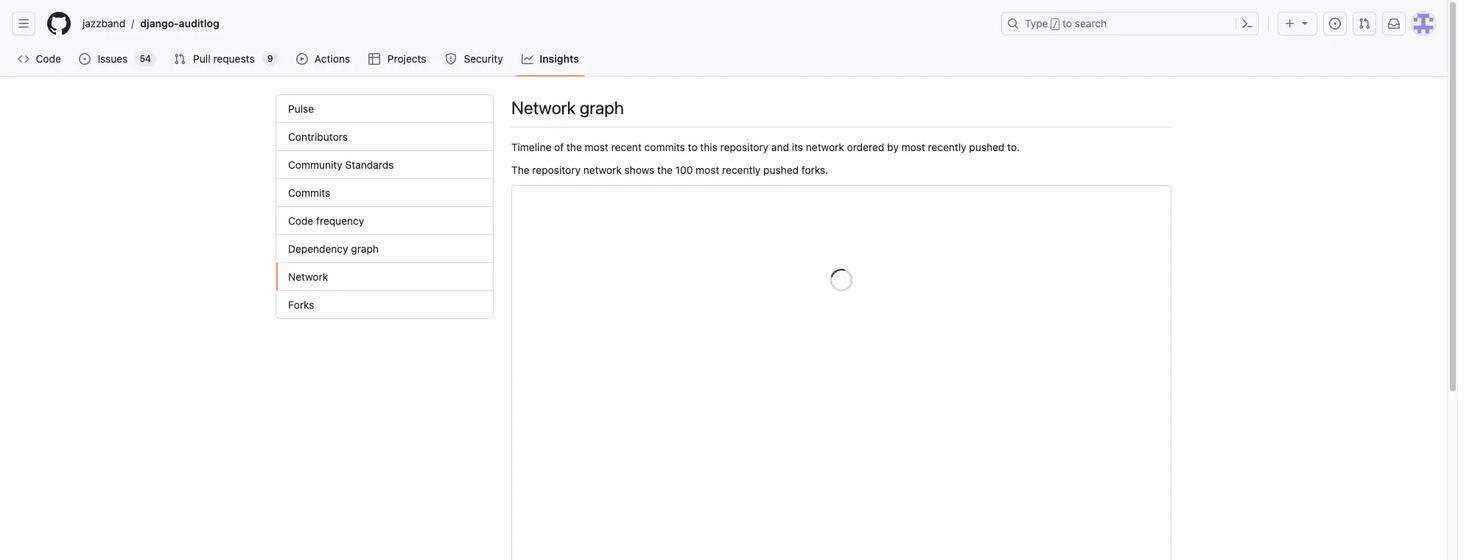 Task type: vqa. For each thing, say whether or not it's contained in the screenshot.
network to the top
yes



Task type: locate. For each thing, give the bounding box(es) containing it.
list containing jazzband
[[77, 12, 993, 35]]

0 horizontal spatial repository
[[532, 164, 581, 176]]

network up timeline
[[512, 97, 576, 118]]

the left 100
[[657, 164, 673, 176]]

0 vertical spatial the
[[567, 141, 582, 153]]

code down commits
[[288, 214, 313, 227]]

1 horizontal spatial the
[[657, 164, 673, 176]]

homepage image
[[47, 12, 71, 35]]

to
[[1063, 17, 1072, 29], [688, 141, 698, 153]]

/ inside type / to search
[[1053, 19, 1058, 29]]

code
[[36, 52, 61, 65], [288, 214, 313, 227]]

0 horizontal spatial to
[[688, 141, 698, 153]]

pushed
[[969, 141, 1005, 153], [764, 164, 799, 176]]

standards
[[345, 158, 394, 171]]

git pull request image left pull
[[174, 53, 186, 65]]

by
[[887, 141, 899, 153]]

search
[[1075, 17, 1107, 29]]

recent
[[611, 141, 642, 153]]

repository down "of"
[[532, 164, 581, 176]]

0 horizontal spatial graph
[[351, 242, 379, 255]]

notifications image
[[1389, 18, 1400, 29]]

most left recent
[[585, 141, 609, 153]]

jazzband / django-auditlog
[[83, 17, 219, 30]]

54
[[140, 53, 151, 64]]

the right "of"
[[567, 141, 582, 153]]

commits link
[[276, 179, 493, 207]]

/ inside jazzband / django-auditlog
[[131, 17, 134, 30]]

1 horizontal spatial /
[[1053, 19, 1058, 29]]

this
[[700, 141, 718, 153]]

community
[[288, 158, 343, 171]]

pushed down and
[[764, 164, 799, 176]]

1 horizontal spatial to
[[1063, 17, 1072, 29]]

0 vertical spatial network
[[806, 141, 845, 153]]

network up forks
[[288, 270, 328, 283]]

code right code image
[[36, 52, 61, 65]]

1 vertical spatial recently
[[722, 164, 761, 176]]

0 horizontal spatial /
[[131, 17, 134, 30]]

of
[[554, 141, 564, 153]]

code frequency
[[288, 214, 364, 227]]

2 horizontal spatial most
[[902, 141, 925, 153]]

the
[[567, 141, 582, 153], [657, 164, 673, 176]]

1 vertical spatial to
[[688, 141, 698, 153]]

0 vertical spatial graph
[[580, 97, 624, 118]]

play image
[[296, 53, 308, 65]]

jazzband
[[83, 17, 125, 29]]

network
[[512, 97, 576, 118], [288, 270, 328, 283]]

forks
[[288, 298, 314, 311]]

projects
[[388, 52, 426, 65]]

pull
[[193, 52, 211, 65]]

1 vertical spatial graph
[[351, 242, 379, 255]]

graph inside insights 'element'
[[351, 242, 379, 255]]

recently down timeline of the most recent commits to this repository and its network ordered by most recently pushed to.
[[722, 164, 761, 176]]

insights element
[[276, 94, 494, 319]]

1 horizontal spatial network
[[806, 141, 845, 153]]

graph down code frequency link at left top
[[351, 242, 379, 255]]

repository right this
[[721, 141, 769, 153]]

to left this
[[688, 141, 698, 153]]

projects link
[[363, 48, 433, 70]]

repository
[[721, 141, 769, 153], [532, 164, 581, 176]]

1 horizontal spatial network
[[512, 97, 576, 118]]

0 vertical spatial repository
[[721, 141, 769, 153]]

1 horizontal spatial most
[[696, 164, 720, 176]]

pulse
[[288, 102, 314, 115]]

1 vertical spatial network
[[288, 270, 328, 283]]

type
[[1025, 17, 1048, 29]]

graph
[[580, 97, 624, 118], [351, 242, 379, 255]]

pulse link
[[276, 95, 493, 123]]

1 vertical spatial repository
[[532, 164, 581, 176]]

git pull request image
[[1359, 18, 1371, 29], [174, 53, 186, 65]]

shows
[[625, 164, 655, 176]]

its
[[792, 141, 803, 153]]

the
[[512, 164, 530, 176]]

actions link
[[290, 48, 357, 70]]

1 vertical spatial code
[[288, 214, 313, 227]]

network up the forks.
[[806, 141, 845, 153]]

list
[[77, 12, 993, 35]]

to left search
[[1063, 17, 1072, 29]]

most down this
[[696, 164, 720, 176]]

most right by
[[902, 141, 925, 153]]

100
[[676, 164, 693, 176]]

code inside code 'link'
[[36, 52, 61, 65]]

network
[[806, 141, 845, 153], [584, 164, 622, 176]]

code inside code frequency link
[[288, 214, 313, 227]]

code link
[[12, 48, 67, 70]]

1 vertical spatial pushed
[[764, 164, 799, 176]]

network graph
[[512, 97, 624, 118]]

contributors
[[288, 130, 348, 143]]

code frequency link
[[276, 207, 493, 235]]

0 horizontal spatial network
[[584, 164, 622, 176]]

0 vertical spatial to
[[1063, 17, 1072, 29]]

0 horizontal spatial code
[[36, 52, 61, 65]]

1 vertical spatial git pull request image
[[174, 53, 186, 65]]

0 vertical spatial pushed
[[969, 141, 1005, 153]]

0 horizontal spatial recently
[[722, 164, 761, 176]]

1 vertical spatial the
[[657, 164, 673, 176]]

0 horizontal spatial network
[[288, 270, 328, 283]]

0 vertical spatial network
[[512, 97, 576, 118]]

0 horizontal spatial git pull request image
[[174, 53, 186, 65]]

code image
[[18, 53, 29, 65]]

/ left django- on the left top of the page
[[131, 17, 134, 30]]

1 horizontal spatial pushed
[[969, 141, 1005, 153]]

pushed left to.
[[969, 141, 1005, 153]]

most
[[585, 141, 609, 153], [902, 141, 925, 153], [696, 164, 720, 176]]

/ right type
[[1053, 19, 1058, 29]]

network down recent
[[584, 164, 622, 176]]

1 horizontal spatial recently
[[928, 141, 967, 153]]

graph up recent
[[580, 97, 624, 118]]

recently right by
[[928, 141, 967, 153]]

1 horizontal spatial git pull request image
[[1359, 18, 1371, 29]]

0 horizontal spatial the
[[567, 141, 582, 153]]

commits
[[288, 186, 330, 199]]

actions
[[315, 52, 350, 65]]

recently
[[928, 141, 967, 153], [722, 164, 761, 176]]

to.
[[1008, 141, 1020, 153]]

dependency
[[288, 242, 348, 255]]

0 vertical spatial code
[[36, 52, 61, 65]]

0 vertical spatial git pull request image
[[1359, 18, 1371, 29]]

1 horizontal spatial graph
[[580, 97, 624, 118]]

network inside insights 'element'
[[288, 270, 328, 283]]

git pull request image left notifications icon
[[1359, 18, 1371, 29]]

security
[[464, 52, 503, 65]]

/
[[131, 17, 134, 30], [1053, 19, 1058, 29]]

community standards link
[[276, 151, 493, 179]]

dependency graph link
[[276, 235, 493, 263]]

ordered
[[847, 141, 885, 153]]

1 horizontal spatial code
[[288, 214, 313, 227]]



Task type: describe. For each thing, give the bounding box(es) containing it.
graph image
[[522, 53, 534, 65]]

timeline
[[512, 141, 552, 153]]

security link
[[439, 48, 510, 70]]

issues
[[98, 52, 128, 65]]

command palette image
[[1242, 18, 1254, 29]]

table image
[[369, 53, 381, 65]]

network for network graph
[[512, 97, 576, 118]]

auditlog
[[179, 17, 219, 29]]

0 horizontal spatial pushed
[[764, 164, 799, 176]]

issue opened image
[[79, 53, 91, 65]]

timeline of the most recent commits to this repository and its network ordered by most recently pushed to.
[[512, 141, 1020, 153]]

the repository network shows the 100 most recently pushed forks.
[[512, 164, 829, 176]]

jazzband link
[[77, 12, 131, 35]]

contributors link
[[276, 123, 493, 151]]

shield image
[[445, 53, 457, 65]]

1 horizontal spatial repository
[[721, 141, 769, 153]]

/ for jazzband
[[131, 17, 134, 30]]

1 vertical spatial network
[[584, 164, 622, 176]]

dependency graph
[[288, 242, 379, 255]]

9
[[267, 53, 273, 64]]

issue opened image
[[1330, 18, 1341, 29]]

commits
[[645, 141, 685, 153]]

network link
[[276, 263, 493, 291]]

graph for network graph
[[580, 97, 624, 118]]

code for code
[[36, 52, 61, 65]]

community standards
[[288, 158, 394, 171]]

0 vertical spatial recently
[[928, 141, 967, 153]]

forks link
[[276, 291, 493, 318]]

type / to search
[[1025, 17, 1107, 29]]

/ for type
[[1053, 19, 1058, 29]]

forks.
[[802, 164, 829, 176]]

0 horizontal spatial most
[[585, 141, 609, 153]]

insights
[[540, 52, 579, 65]]

pull requests
[[193, 52, 255, 65]]

django-auditlog link
[[134, 12, 225, 35]]

frequency
[[316, 214, 364, 227]]

insights link
[[516, 48, 585, 70]]

graph for dependency graph
[[351, 242, 379, 255]]

git pull request image for issue opened icon
[[1359, 18, 1371, 29]]

django-
[[140, 17, 179, 29]]

triangle down image
[[1299, 17, 1311, 29]]

git pull request image for issue opened image
[[174, 53, 186, 65]]

plus image
[[1285, 18, 1296, 29]]

and
[[772, 141, 789, 153]]

network for network
[[288, 270, 328, 283]]

requests
[[213, 52, 255, 65]]

code for code frequency
[[288, 214, 313, 227]]



